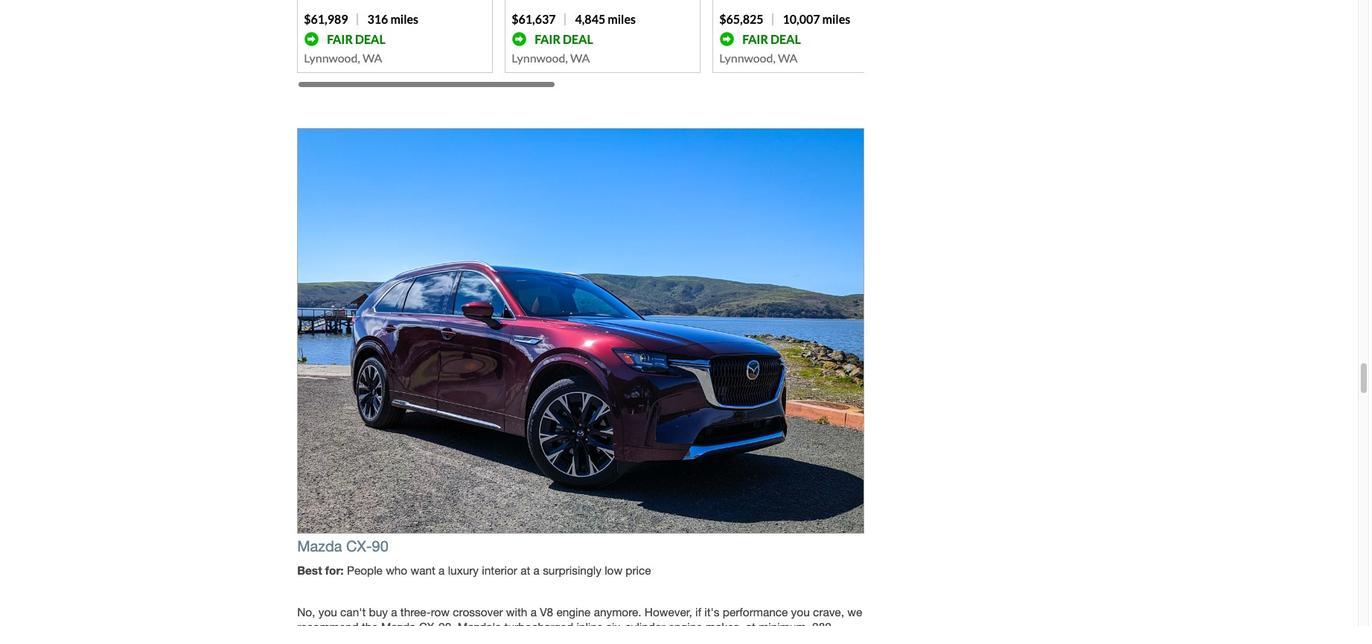 Task type: locate. For each thing, give the bounding box(es) containing it.
1 horizontal spatial lynnwood, wa
[[512, 51, 590, 65]]

2 fair from the left
[[535, 32, 561, 46]]

0 vertical spatial cx-
[[346, 538, 372, 555]]

1 vertical spatial at
[[746, 621, 756, 626]]

0 horizontal spatial lynnwood,
[[304, 51, 360, 65]]

1 deal from the left
[[355, 32, 386, 46]]

miles right 4,845 at top left
[[608, 12, 636, 26]]

2 horizontal spatial fair deal
[[743, 32, 801, 46]]

1 horizontal spatial fair
[[535, 32, 561, 46]]

0 horizontal spatial engine
[[557, 606, 591, 619]]

0 horizontal spatial deal
[[355, 32, 386, 46]]

wa
[[363, 51, 382, 65], [570, 51, 590, 65], [778, 51, 798, 65]]

lynnwood,
[[304, 51, 360, 65], [512, 51, 568, 65], [720, 51, 776, 65]]

v8
[[540, 606, 554, 619]]

fair deal for $61,637
[[535, 32, 593, 46]]

lynnwood, wa down $65,825 on the top of page
[[720, 51, 798, 65]]

2 fair deal from the left
[[535, 32, 593, 46]]

2 horizontal spatial miles
[[823, 12, 851, 26]]

$61,989
[[304, 12, 348, 26]]

deal for 10,007 miles
[[771, 32, 801, 46]]

for:
[[325, 564, 344, 577]]

deal down 316
[[355, 32, 386, 46]]

2 horizontal spatial fair
[[743, 32, 769, 46]]

cx- down row
[[419, 621, 439, 626]]

lynnwood, wa
[[304, 51, 382, 65], [512, 51, 590, 65], [720, 51, 798, 65]]

best for: people who want a luxury interior at a surprisingly low price
[[297, 564, 651, 577]]

1 horizontal spatial at
[[746, 621, 756, 626]]

mazda
[[297, 538, 342, 555], [381, 621, 416, 626]]

0 horizontal spatial at
[[521, 564, 531, 577]]

wa down 10,007
[[778, 51, 798, 65]]

2024 mazda cx-90 review summary image
[[297, 128, 865, 534]]

cx- inside no, you can't buy a three-row crossover with a v8 engine anymore. however, if it's performance you crave, we recommend the mazda cx-90. mazda's turbocharged inline six-cylinder engine makes, at minimum, 28
[[419, 621, 439, 626]]

1 horizontal spatial deal
[[563, 32, 593, 46]]

however,
[[645, 606, 693, 619]]

1 wa from the left
[[363, 51, 382, 65]]

a right the want
[[439, 564, 445, 577]]

0 horizontal spatial cx-
[[346, 538, 372, 555]]

deal
[[355, 32, 386, 46], [563, 32, 593, 46], [771, 32, 801, 46]]

2 lynnwood, wa from the left
[[512, 51, 590, 65]]

you up recommend on the bottom left of the page
[[319, 606, 337, 619]]

2 horizontal spatial wa
[[778, 51, 798, 65]]

lynnwood, down $61,989
[[304, 51, 360, 65]]

1 horizontal spatial wa
[[570, 51, 590, 65]]

wa down 316
[[363, 51, 382, 65]]

1 vertical spatial engine
[[669, 621, 703, 626]]

fair deal
[[327, 32, 386, 46], [535, 32, 593, 46], [743, 32, 801, 46]]

1 you from the left
[[319, 606, 337, 619]]

at down the performance
[[746, 621, 756, 626]]

3 fair deal from the left
[[743, 32, 801, 46]]

minimum,
[[759, 621, 810, 626]]

wa for 4,845
[[570, 51, 590, 65]]

row
[[431, 606, 450, 619]]

1 vertical spatial cx-
[[419, 621, 439, 626]]

fair deal down 10,007
[[743, 32, 801, 46]]

you
[[319, 606, 337, 619], [792, 606, 810, 619]]

2 deal from the left
[[563, 32, 593, 46]]

fair for $61,637
[[535, 32, 561, 46]]

2 horizontal spatial deal
[[771, 32, 801, 46]]

2 wa from the left
[[570, 51, 590, 65]]

people
[[347, 564, 383, 577]]

wa down 4,845 at top left
[[570, 51, 590, 65]]

buy
[[369, 606, 388, 619]]

engine down if
[[669, 621, 703, 626]]

at
[[521, 564, 531, 577], [746, 621, 756, 626]]

0 vertical spatial at
[[521, 564, 531, 577]]

3 wa from the left
[[778, 51, 798, 65]]

fair down $61,637
[[535, 32, 561, 46]]

0 horizontal spatial mazda
[[297, 538, 342, 555]]

who
[[386, 564, 408, 577]]

crave,
[[813, 606, 845, 619]]

fair
[[327, 32, 353, 46], [535, 32, 561, 46], [743, 32, 769, 46]]

1 lynnwood, wa from the left
[[304, 51, 382, 65]]

fair deal down 316
[[327, 32, 386, 46]]

1 horizontal spatial miles
[[608, 12, 636, 26]]

$65,825
[[720, 12, 764, 26]]

10,007 miles
[[783, 12, 851, 26]]

3 lynnwood, from the left
[[720, 51, 776, 65]]

cx- up people
[[346, 538, 372, 555]]

lynnwood, wa down $61,989
[[304, 51, 382, 65]]

0 vertical spatial mazda
[[297, 538, 342, 555]]

fair down $61,989
[[327, 32, 353, 46]]

1 vertical spatial mazda
[[381, 621, 416, 626]]

2 miles from the left
[[608, 12, 636, 26]]

2 lynnwood, from the left
[[512, 51, 568, 65]]

1 horizontal spatial cx-
[[419, 621, 439, 626]]

engine
[[557, 606, 591, 619], [669, 621, 703, 626]]

316 miles
[[368, 12, 419, 26]]

a right buy
[[391, 606, 397, 619]]

0 horizontal spatial lynnwood, wa
[[304, 51, 382, 65]]

2 horizontal spatial lynnwood, wa
[[720, 51, 798, 65]]

3 deal from the left
[[771, 32, 801, 46]]

3 miles from the left
[[823, 12, 851, 26]]

price
[[626, 564, 651, 577]]

miles right 316
[[391, 12, 419, 26]]

miles
[[391, 12, 419, 26], [608, 12, 636, 26], [823, 12, 851, 26]]

a
[[439, 564, 445, 577], [534, 564, 540, 577], [391, 606, 397, 619], [531, 606, 537, 619]]

lynnwood, down $65,825 on the top of page
[[720, 51, 776, 65]]

lynnwood, wa down $61,637
[[512, 51, 590, 65]]

deal down 4,845 at top left
[[563, 32, 593, 46]]

engine up inline
[[557, 606, 591, 619]]

10,007
[[783, 12, 820, 26]]

cx-
[[346, 538, 372, 555], [419, 621, 439, 626]]

1 fair from the left
[[327, 32, 353, 46]]

fair deal for $61,989
[[327, 32, 386, 46]]

fair for $61,989
[[327, 32, 353, 46]]

1 lynnwood, from the left
[[304, 51, 360, 65]]

mazda down three-
[[381, 621, 416, 626]]

0 horizontal spatial wa
[[363, 51, 382, 65]]

the
[[362, 621, 378, 626]]

1 horizontal spatial lynnwood,
[[512, 51, 568, 65]]

interior
[[482, 564, 518, 577]]

1 horizontal spatial fair deal
[[535, 32, 593, 46]]

1 fair deal from the left
[[327, 32, 386, 46]]

no, you can't buy a three-row crossover with a v8 engine anymore. however, if it's performance you crave, we recommend the mazda cx-90. mazda's turbocharged inline six-cylinder engine makes, at minimum, 28
[[297, 606, 863, 626]]

2 horizontal spatial lynnwood,
[[720, 51, 776, 65]]

you up "minimum,"
[[792, 606, 810, 619]]

fair down $65,825 on the top of page
[[743, 32, 769, 46]]

deal down 10,007
[[771, 32, 801, 46]]

0 horizontal spatial fair
[[327, 32, 353, 46]]

miles for 4,845 miles
[[608, 12, 636, 26]]

at right interior
[[521, 564, 531, 577]]

3 fair from the left
[[743, 32, 769, 46]]

0 horizontal spatial miles
[[391, 12, 419, 26]]

inline
[[577, 621, 603, 626]]

1 horizontal spatial mazda
[[381, 621, 416, 626]]

mazda up best
[[297, 538, 342, 555]]

with
[[506, 606, 528, 619]]

miles right 10,007
[[823, 12, 851, 26]]

1 horizontal spatial you
[[792, 606, 810, 619]]

3 lynnwood, wa from the left
[[720, 51, 798, 65]]

we
[[848, 606, 863, 619]]

crossover
[[453, 606, 503, 619]]

fair deal down 4,845 at top left
[[535, 32, 593, 46]]

0 horizontal spatial fair deal
[[327, 32, 386, 46]]

4,845 miles
[[575, 12, 636, 26]]

0 horizontal spatial you
[[319, 606, 337, 619]]

lynnwood, for $61,989
[[304, 51, 360, 65]]

1 miles from the left
[[391, 12, 419, 26]]

mazda cx-90
[[297, 538, 389, 555]]

deal for 4,845 miles
[[563, 32, 593, 46]]

lynnwood, down $61,637
[[512, 51, 568, 65]]

at inside no, you can't buy a three-row crossover with a v8 engine anymore. however, if it's performance you crave, we recommend the mazda cx-90. mazda's turbocharged inline six-cylinder engine makes, at minimum, 28
[[746, 621, 756, 626]]



Task type: describe. For each thing, give the bounding box(es) containing it.
mazda inside no, you can't buy a three-row crossover with a v8 engine anymore. however, if it's performance you crave, we recommend the mazda cx-90. mazda's turbocharged inline six-cylinder engine makes, at minimum, 28
[[381, 621, 416, 626]]

fair deal for $65,825
[[743, 32, 801, 46]]

no,
[[297, 606, 315, 619]]

three-
[[401, 606, 431, 619]]

it's
[[705, 606, 720, 619]]

wa for 10,007
[[778, 51, 798, 65]]

lynnwood, for $61,637
[[512, 51, 568, 65]]

a left surprisingly in the left bottom of the page
[[534, 564, 540, 577]]

lynnwood, for $65,825
[[720, 51, 776, 65]]

makes,
[[706, 621, 743, 626]]

a up turbocharged
[[531, 606, 537, 619]]

$61,637
[[512, 12, 556, 26]]

performance
[[723, 606, 788, 619]]

low
[[605, 564, 623, 577]]

316
[[368, 12, 388, 26]]

can't
[[340, 606, 366, 619]]

recommend
[[297, 621, 359, 626]]

90
[[372, 538, 389, 555]]

if
[[696, 606, 702, 619]]

anymore.
[[594, 606, 642, 619]]

lynnwood, wa for $61,989
[[304, 51, 382, 65]]

want
[[411, 564, 436, 577]]

deal for 316 miles
[[355, 32, 386, 46]]

mazda's
[[458, 621, 502, 626]]

six-
[[607, 621, 625, 626]]

miles for 10,007 miles
[[823, 12, 851, 26]]

best
[[297, 564, 322, 577]]

4,845
[[575, 12, 606, 26]]

luxury
[[448, 564, 479, 577]]

cylinder
[[625, 621, 665, 626]]

miles for 316 miles
[[391, 12, 419, 26]]

fair for $65,825
[[743, 32, 769, 46]]

surprisingly
[[543, 564, 602, 577]]

2 you from the left
[[792, 606, 810, 619]]

turbocharged
[[505, 621, 574, 626]]

wa for 316
[[363, 51, 382, 65]]

90.
[[439, 621, 455, 626]]

lynnwood, wa for $61,637
[[512, 51, 590, 65]]

0 vertical spatial engine
[[557, 606, 591, 619]]

lynnwood, wa for $65,825
[[720, 51, 798, 65]]

1 horizontal spatial engine
[[669, 621, 703, 626]]



Task type: vqa. For each thing, say whether or not it's contained in the screenshot.
the surprisingly
yes



